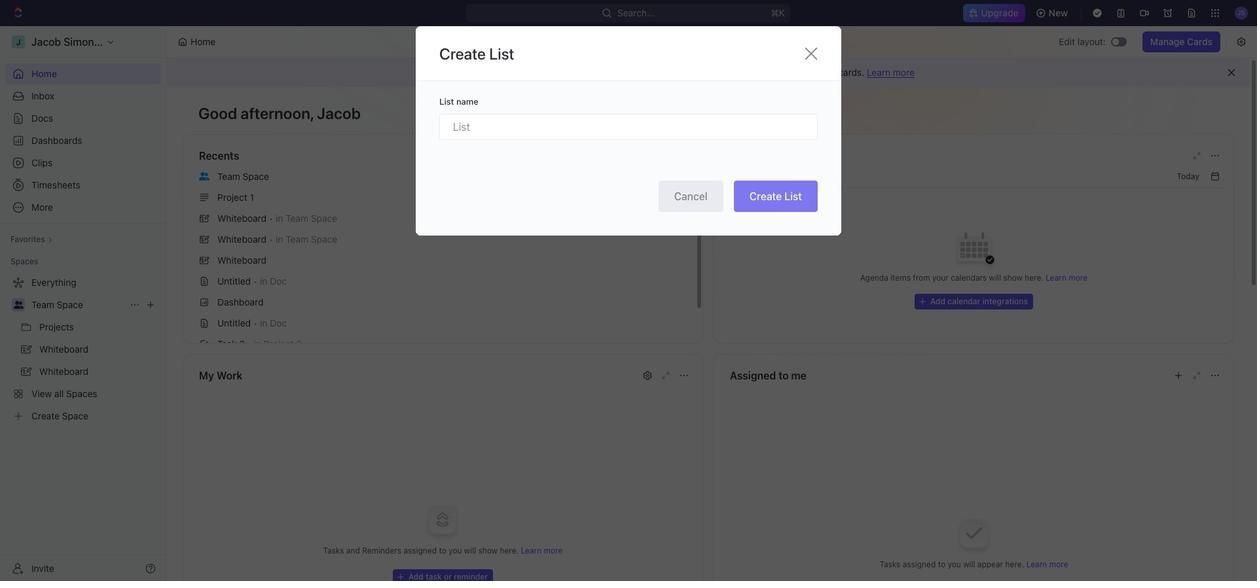 Task type: locate. For each thing, give the bounding box(es) containing it.
1 horizontal spatial user group image
[[199, 172, 210, 180]]

0 horizontal spatial user group image
[[13, 301, 23, 309]]

1 vertical spatial user group image
[[13, 301, 23, 309]]

alert
[[167, 58, 1250, 87]]

sidebar navigation
[[0, 26, 167, 582]]

user group image
[[199, 172, 210, 180], [13, 301, 23, 309]]



Task type: describe. For each thing, give the bounding box(es) containing it.
user group image inside sidebar navigation
[[13, 301, 23, 309]]

List text field
[[439, 114, 818, 140]]

0 vertical spatial user group image
[[199, 172, 210, 180]]



Task type: vqa. For each thing, say whether or not it's contained in the screenshot.
the topmost user group Image
yes



